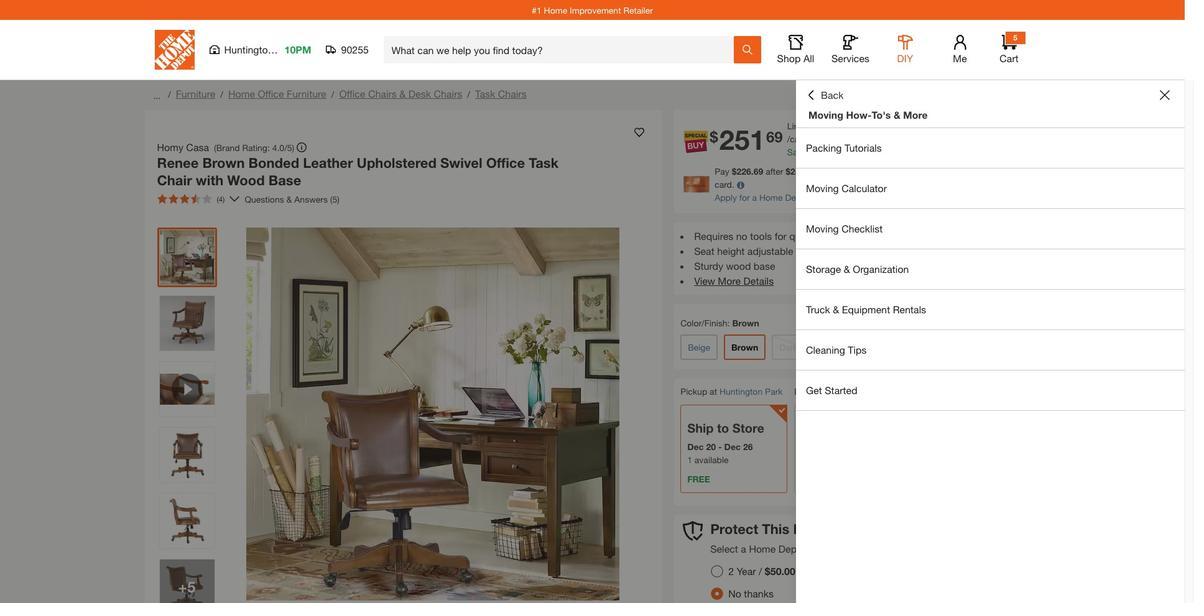 Task type: describe. For each thing, give the bounding box(es) containing it.
for:
[[928, 543, 943, 555]]

quick
[[789, 230, 814, 242]]

assembly
[[859, 230, 902, 242]]

total
[[842, 166, 859, 177]]

pay $ 226.69 after $ 25 off
[[715, 166, 820, 177]]

1
[[687, 455, 692, 465]]

moving for moving checklist
[[806, 223, 839, 234]]

... / furniture / home office furniture / office chairs & desk chairs / task chairs
[[151, 88, 527, 100]]

2 dec from the left
[[724, 442, 741, 452]]

What can we help you find today? search field
[[392, 37, 733, 63]]

2 furniture from the left
[[287, 88, 326, 100]]

home inside protect this item select a home depot protection plan by allstate for:
[[749, 543, 776, 555]]

back button
[[806, 89, 844, 101]]

/ right furniture link at top left
[[220, 89, 223, 100]]

task inside renee brown bonded leather upholstered swivel office task chair with wood base
[[529, 155, 559, 171]]

your
[[822, 166, 839, 177]]

packing tutorials
[[806, 142, 882, 154]]

226.69
[[737, 166, 763, 177]]

off
[[803, 166, 820, 177]]

to's
[[872, 109, 891, 121]]

(4) button
[[152, 189, 230, 209]]

:
[[727, 318, 730, 328]]

& for questions & answers (5)
[[286, 194, 292, 204]]

& right 'to's'
[[894, 109, 900, 121]]

moving for moving calculator
[[806, 182, 839, 194]]

to for 90255
[[835, 386, 843, 397]]

20 inside limit 20 per order /carton $ 411 . 94 save $ 160 . 25 ( 39 %)
[[808, 121, 818, 131]]

0 vertical spatial more
[[903, 109, 928, 121]]

limit
[[787, 121, 806, 131]]

furniture link
[[176, 88, 215, 100]]

thanks
[[744, 588, 774, 600]]

homy casa
[[157, 141, 209, 153]]

(brand rating: 4.0 /5)
[[214, 142, 294, 153]]

moving checklist
[[806, 223, 883, 234]]

/ down 90255 button
[[331, 89, 334, 100]]

get
[[806, 384, 822, 396]]

item
[[793, 521, 822, 537]]

for inside 'requires no tools for quick and easy assembly seat height adjustable sturdy wood base view more details'
[[775, 230, 787, 242]]

base
[[754, 260, 775, 272]]

get started
[[806, 384, 857, 396]]

94
[[839, 134, 849, 144]]

huntington park button
[[720, 386, 783, 397]]

save
[[787, 147, 807, 157]]

task chairs link
[[475, 88, 527, 100]]

(brand
[[214, 142, 240, 153]]

services
[[832, 52, 870, 64]]

after
[[766, 166, 783, 177]]

/carton
[[787, 134, 815, 144]]

truck & equipment rentals link
[[796, 290, 1185, 330]]

90255 inside "delivering to 90255"
[[845, 387, 870, 397]]

back
[[821, 89, 844, 101]]

251
[[719, 124, 765, 157]]

tips
[[848, 344, 867, 356]]

$ right after
[[786, 166, 791, 177]]

2 chairs from the left
[[434, 88, 462, 100]]

truck
[[806, 304, 830, 315]]

a inside your total qualifying purchase upon opening a new card.
[[995, 166, 1000, 177]]

pickup at huntington park
[[681, 386, 783, 397]]

purchase
[[901, 166, 937, 177]]

moving how-to's & more
[[809, 109, 928, 121]]

protection
[[808, 543, 854, 555]]

equipment
[[842, 304, 890, 315]]

swivel
[[440, 155, 482, 171]]

packing
[[806, 142, 842, 154]]

brown homy casa task chairs renee 1f.4 image
[[160, 560, 214, 603]]

adjustable
[[747, 245, 793, 257]]

$ 251 69
[[710, 124, 783, 157]]

seat
[[694, 245, 714, 257]]

home right #1 at the left top of the page
[[544, 5, 567, 15]]

more inside 'requires no tools for quick and easy assembly seat height adjustable sturdy wood base view more details'
[[718, 275, 741, 287]]

a inside protect this item select a home depot protection plan by allstate for:
[[741, 543, 746, 555]]

year
[[737, 566, 756, 577]]

411
[[822, 134, 837, 144]]

$ right save
[[809, 147, 814, 157]]

option group containing 2 year /
[[706, 561, 805, 603]]

your total qualifying purchase upon opening a new card.
[[715, 166, 1019, 190]]

plan
[[857, 543, 876, 555]]

task inside ... / furniture / home office furniture / office chairs & desk chairs / task chairs
[[475, 88, 495, 100]]

card.
[[715, 179, 734, 190]]

protect
[[710, 521, 758, 537]]

requires
[[694, 230, 733, 242]]

requires no tools for quick and easy assembly seat height adjustable sturdy wood base view more details
[[694, 230, 902, 287]]

1 horizontal spatial park
[[765, 386, 783, 397]]

moving checklist link
[[796, 209, 1185, 249]]

pickup
[[681, 386, 707, 397]]

free
[[687, 474, 710, 484]]

this
[[762, 521, 789, 537]]

wood
[[726, 260, 751, 272]]

20 inside ship to store dec 20 - dec 26 1 available
[[706, 442, 716, 452]]

1 furniture from the left
[[176, 88, 215, 100]]

storage & organization link
[[796, 249, 1185, 289]]

/ right year
[[759, 566, 762, 577]]

and
[[816, 230, 833, 242]]

/ left task chairs link
[[467, 89, 470, 100]]

0 vertical spatial depot
[[785, 192, 809, 203]]

1 horizontal spatial huntington
[[720, 386, 763, 397]]

cleaning tips
[[806, 344, 867, 356]]

brown homy casa task chairs renee c3.2 image
[[160, 428, 214, 483]]

no
[[736, 230, 747, 242]]

color/finish : brown
[[681, 318, 759, 328]]

0 vertical spatial huntington
[[224, 44, 273, 55]]

3 chairs from the left
[[498, 88, 527, 100]]

organization
[[853, 263, 909, 275]]

order
[[836, 121, 856, 131]]

easy
[[836, 230, 857, 242]]

wood
[[227, 172, 265, 188]]

get started link
[[796, 371, 1185, 410]]

ship to store dec 20 - dec 26 1 available
[[687, 421, 764, 465]]

69
[[766, 128, 783, 146]]

office chairs & desk chairs link
[[339, 88, 462, 100]]

1 vertical spatial .
[[828, 147, 831, 157]]

10pm
[[285, 44, 311, 55]]

$ right pay
[[732, 166, 737, 177]]

%)
[[855, 147, 866, 157]]

no
[[728, 588, 741, 600]]

0 horizontal spatial 25
[[791, 166, 800, 177]]

the home depot logo image
[[155, 30, 194, 70]]

leather
[[303, 155, 353, 171]]



Task type: vqa. For each thing, say whether or not it's contained in the screenshot.
1
yes



Task type: locate. For each thing, give the bounding box(es) containing it.
moving down your
[[806, 182, 839, 194]]

0 horizontal spatial 20
[[706, 442, 716, 452]]

cart
[[1000, 52, 1019, 64]]

rating:
[[242, 142, 270, 153]]

0 horizontal spatial huntington
[[224, 44, 273, 55]]

& for truck & equipment rentals
[[833, 304, 839, 315]]

1 vertical spatial 90255
[[845, 387, 870, 397]]

moving calculator
[[806, 182, 887, 194]]

2 horizontal spatial chairs
[[498, 88, 527, 100]]

limit 20 per order /carton $ 411 . 94 save $ 160 . 25 ( 39 %)
[[787, 121, 866, 157]]

moving for moving how-to's & more
[[809, 109, 843, 121]]

$ left 251
[[710, 128, 718, 146]]

select
[[710, 543, 738, 555]]

consumer
[[811, 192, 852, 203]]

0 vertical spatial a
[[995, 166, 1000, 177]]

/5)
[[284, 142, 294, 153]]

0 horizontal spatial to
[[717, 421, 729, 435]]

brown down (brand
[[202, 155, 245, 171]]

(4) link
[[152, 189, 240, 209]]

base
[[269, 172, 301, 188]]

1 vertical spatial task
[[529, 155, 559, 171]]

me button
[[940, 35, 980, 65]]

0 vertical spatial moving
[[809, 109, 843, 121]]

brown right ':'
[[732, 318, 759, 328]]

1 vertical spatial 20
[[706, 442, 716, 452]]

a right "select"
[[741, 543, 746, 555]]

& right truck
[[833, 304, 839, 315]]

(4)
[[217, 195, 225, 204]]

20
[[808, 121, 818, 131], [706, 442, 716, 452]]

& inside storage & organization link
[[844, 263, 850, 275]]

upholstered
[[357, 155, 437, 171]]

home up 2 year / $50.00
[[749, 543, 776, 555]]

1 horizontal spatial office
[[339, 88, 365, 100]]

brown down color/finish : brown
[[731, 342, 758, 353]]

brown inside "button"
[[731, 342, 758, 353]]

0 vertical spatial brown
[[202, 155, 245, 171]]

90255 button
[[326, 44, 369, 56]]

to up -
[[717, 421, 729, 435]]

1 horizontal spatial for
[[775, 230, 787, 242]]

0 vertical spatial to
[[835, 386, 843, 397]]

homy
[[157, 141, 183, 153]]

2 horizontal spatial office
[[486, 155, 525, 171]]

1 horizontal spatial furniture
[[287, 88, 326, 100]]

for
[[739, 192, 750, 203], [775, 230, 787, 242]]

90255 up ... / furniture / home office furniture / office chairs & desk chairs / task chairs
[[341, 44, 369, 55]]

brown homy casa task chairs renee 64.0 image
[[160, 230, 214, 285]]

beige button
[[681, 335, 718, 360]]

office down 90255 button
[[339, 88, 365, 100]]

for down info image
[[739, 192, 750, 203]]

huntington right at
[[720, 386, 763, 397]]

details
[[744, 275, 774, 287]]

2 year / $50.00
[[728, 566, 795, 577]]

1 vertical spatial depot
[[779, 543, 806, 555]]

opening
[[962, 166, 993, 177]]

1 vertical spatial a
[[752, 192, 757, 203]]

0 horizontal spatial more
[[718, 275, 741, 287]]

huntington
[[224, 44, 273, 55], [720, 386, 763, 397]]

apply
[[715, 192, 737, 203]]

a
[[995, 166, 1000, 177], [752, 192, 757, 203], [741, 543, 746, 555]]

by
[[879, 543, 890, 555]]

beige
[[688, 342, 710, 353]]

moving down back button on the top right
[[809, 109, 843, 121]]

furniture right ...
[[176, 88, 215, 100]]

option group
[[706, 561, 805, 603]]

& left 'desk'
[[399, 88, 406, 100]]

1 horizontal spatial .
[[837, 134, 839, 144]]

furniture down 10pm
[[287, 88, 326, 100]]

$ inside $ 251 69
[[710, 128, 718, 146]]

1 vertical spatial huntington
[[720, 386, 763, 397]]

1 horizontal spatial more
[[903, 109, 928, 121]]

to left 90255 link
[[835, 386, 843, 397]]

/ right ...
[[168, 89, 171, 100]]

1 horizontal spatial 90255
[[845, 387, 870, 397]]

qualifying
[[861, 166, 898, 177]]

& right storage
[[844, 263, 850, 275]]

renee brown bonded leather upholstered swivel office task chair with wood base
[[157, 155, 559, 188]]

2
[[728, 566, 734, 577]]

home right furniture link at top left
[[228, 88, 255, 100]]

0 horizontal spatial furniture
[[176, 88, 215, 100]]

card
[[854, 192, 873, 203]]

started
[[825, 384, 857, 396]]

& down base
[[286, 194, 292, 204]]

25 left off at the top of page
[[791, 166, 800, 177]]

chairs
[[368, 88, 397, 100], [434, 88, 462, 100], [498, 88, 527, 100]]

office down huntington park
[[258, 88, 284, 100]]

for up adjustable
[[775, 230, 787, 242]]

storage
[[806, 263, 841, 275]]

90255 down tips
[[845, 387, 870, 397]]

1 vertical spatial 25
[[791, 166, 800, 177]]

park
[[276, 44, 296, 55], [765, 386, 783, 397]]

questions & answers (5)
[[245, 194, 340, 204]]

drawer close image
[[1160, 90, 1170, 100]]

to inside ship to store dec 20 - dec 26 1 available
[[717, 421, 729, 435]]

0 vertical spatial .
[[837, 134, 839, 144]]

0 horizontal spatial office
[[258, 88, 284, 100]]

1 vertical spatial moving
[[806, 182, 839, 194]]

0 vertical spatial 90255
[[341, 44, 369, 55]]

more right 'to's'
[[903, 109, 928, 121]]

0 vertical spatial task
[[475, 88, 495, 100]]

#1
[[532, 5, 542, 15]]

per
[[821, 121, 833, 131]]

diy button
[[885, 35, 925, 65]]

1 horizontal spatial a
[[752, 192, 757, 203]]

furniture
[[176, 88, 215, 100], [287, 88, 326, 100]]

0 vertical spatial 25
[[831, 147, 840, 157]]

1 vertical spatial brown
[[732, 318, 759, 328]]

1 horizontal spatial chairs
[[434, 88, 462, 100]]

0 horizontal spatial dec
[[687, 442, 704, 452]]

brown inside renee brown bonded leather upholstered swivel office task chair with wood base
[[202, 155, 245, 171]]

dec up 1
[[687, 442, 704, 452]]

huntington left 10pm
[[224, 44, 273, 55]]

cart 5
[[1000, 33, 1019, 64]]

0 horizontal spatial chairs
[[368, 88, 397, 100]]

view
[[694, 275, 715, 287]]

dec right -
[[724, 442, 741, 452]]

20 left -
[[706, 442, 716, 452]]

height
[[717, 245, 745, 257]]

25
[[831, 147, 840, 157], [791, 166, 800, 177]]

0 vertical spatial park
[[276, 44, 296, 55]]

moving down consumer
[[806, 223, 839, 234]]

1 horizontal spatial task
[[529, 155, 559, 171]]

storage & organization
[[806, 263, 909, 275]]

1 vertical spatial for
[[775, 230, 787, 242]]

brown homy casa task chairs renee 4f.3 image
[[160, 494, 214, 549]]

25 left (
[[831, 147, 840, 157]]

to for store
[[717, 421, 729, 435]]

renee
[[157, 155, 199, 171]]

home inside ... / furniture / home office furniture / office chairs & desk chairs / task chairs
[[228, 88, 255, 100]]

a left new
[[995, 166, 1000, 177]]

2 vertical spatial brown
[[731, 342, 758, 353]]

park left delivering
[[765, 386, 783, 397]]

$
[[710, 128, 718, 146], [817, 134, 822, 144], [809, 147, 814, 157], [732, 166, 737, 177], [786, 166, 791, 177]]

0 horizontal spatial .
[[828, 147, 831, 157]]

1 horizontal spatial to
[[835, 386, 843, 397]]

bonded
[[249, 155, 299, 171]]

2 horizontal spatial a
[[995, 166, 1000, 177]]

apply for a home depot consumer card
[[715, 192, 873, 203]]

home down after
[[759, 192, 783, 203]]

answers
[[294, 194, 328, 204]]

3.5 stars image
[[157, 194, 212, 204]]

1 chairs from the left
[[368, 88, 397, 100]]

menu
[[796, 128, 1185, 411]]

2 vertical spatial a
[[741, 543, 746, 555]]

#1 home improvement retailer
[[532, 5, 653, 15]]

casa
[[186, 141, 209, 153]]

office right swivel
[[486, 155, 525, 171]]

to
[[835, 386, 843, 397], [717, 421, 729, 435]]

park up home office furniture link
[[276, 44, 296, 55]]

dec
[[687, 442, 704, 452], [724, 442, 741, 452]]

available
[[695, 455, 729, 465]]

to inside "delivering to 90255"
[[835, 386, 843, 397]]

diy
[[897, 52, 913, 64]]

1 vertical spatial to
[[717, 421, 729, 435]]

me
[[953, 52, 967, 64]]

a down '226.69'
[[752, 192, 757, 203]]

25 inside limit 20 per order /carton $ 411 . 94 save $ 160 . 25 ( 39 %)
[[831, 147, 840, 157]]

0 vertical spatial for
[[739, 192, 750, 203]]

0 horizontal spatial park
[[276, 44, 296, 55]]

menu containing packing tutorials
[[796, 128, 1185, 411]]

packing tutorials link
[[796, 128, 1185, 168]]

& inside ... / furniture / home office furniture / office chairs & desk chairs / task chairs
[[399, 88, 406, 100]]

depot
[[785, 192, 809, 203], [779, 543, 806, 555]]

1 horizontal spatial 20
[[808, 121, 818, 131]]

0 horizontal spatial task
[[475, 88, 495, 100]]

6316524675112 image
[[160, 362, 214, 417]]

0 horizontal spatial for
[[739, 192, 750, 203]]

office inside renee brown bonded leather upholstered swivel office task chair with wood base
[[486, 155, 525, 171]]

$ up 160
[[817, 134, 822, 144]]

checklist
[[842, 223, 883, 234]]

home office furniture link
[[228, 88, 326, 100]]

apply for a home depot consumer card link
[[715, 192, 873, 203]]

90255 link
[[845, 386, 870, 399]]

0 horizontal spatial a
[[741, 543, 746, 555]]

4.0
[[272, 142, 284, 153]]

1 vertical spatial park
[[765, 386, 783, 397]]

& inside truck & equipment rentals link
[[833, 304, 839, 315]]

truck & equipment rentals
[[806, 304, 926, 315]]

90255 inside button
[[341, 44, 369, 55]]

0 vertical spatial 20
[[808, 121, 818, 131]]

allstate
[[893, 543, 926, 555]]

2 vertical spatial moving
[[806, 223, 839, 234]]

1 vertical spatial more
[[718, 275, 741, 287]]

1 horizontal spatial 25
[[831, 147, 840, 157]]

brown homy casa task chairs renee e1.1 image
[[160, 296, 214, 351]]

brown button
[[724, 335, 766, 360]]

calculator
[[842, 182, 887, 194]]

home
[[544, 5, 567, 15], [228, 88, 255, 100], [759, 192, 783, 203], [749, 543, 776, 555]]

more down wood
[[718, 275, 741, 287]]

apply now image
[[684, 176, 715, 193]]

shop all button
[[776, 35, 816, 65]]

cleaning tips link
[[796, 330, 1185, 370]]

1 horizontal spatial dec
[[724, 442, 741, 452]]

depot down off at the top of page
[[785, 192, 809, 203]]

depot down item
[[779, 543, 806, 555]]

ship
[[687, 421, 714, 435]]

& for storage & organization
[[844, 263, 850, 275]]

feedback link image
[[1177, 210, 1194, 277]]

moving calculator link
[[796, 169, 1185, 208]]

tools
[[750, 230, 772, 242]]

0 horizontal spatial 90255
[[341, 44, 369, 55]]

all
[[804, 52, 814, 64]]

1 dec from the left
[[687, 442, 704, 452]]

&
[[399, 88, 406, 100], [894, 109, 900, 121], [286, 194, 292, 204], [844, 263, 850, 275], [833, 304, 839, 315]]

depot inside protect this item select a home depot protection plan by allstate for:
[[779, 543, 806, 555]]

info image
[[737, 182, 744, 189]]

more
[[903, 109, 928, 121], [718, 275, 741, 287]]

20 left per
[[808, 121, 818, 131]]

sturdy
[[694, 260, 723, 272]]



